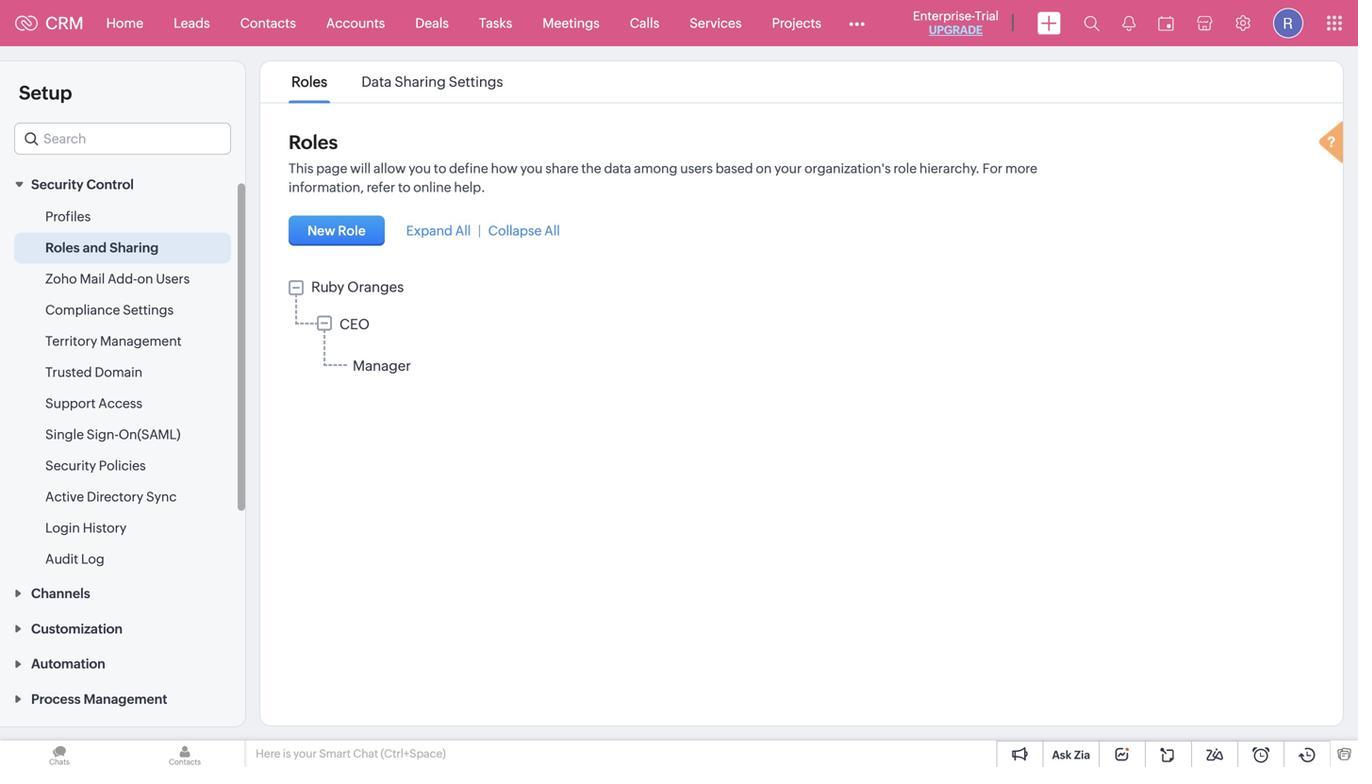 Task type: describe. For each thing, give the bounding box(es) containing it.
projects link
[[757, 0, 837, 46]]

zoho
[[45, 271, 77, 287]]

data
[[362, 74, 392, 90]]

history
[[83, 520, 127, 536]]

add-
[[108, 271, 137, 287]]

trusted domain
[[45, 365, 143, 380]]

access
[[98, 396, 142, 411]]

data sharing settings
[[362, 74, 503, 90]]

chat
[[353, 747, 378, 760]]

ceo link
[[340, 316, 370, 332]]

management for territory management
[[100, 334, 182, 349]]

more
[[1006, 161, 1038, 176]]

enterprise-
[[913, 9, 975, 23]]

1 you from the left
[[409, 161, 431, 176]]

0 vertical spatial settings
[[449, 74, 503, 90]]

here
[[256, 747, 281, 760]]

expand
[[406, 223, 453, 238]]

contacts image
[[125, 741, 244, 767]]

channels
[[31, 586, 90, 601]]

directory
[[87, 489, 144, 504]]

home
[[106, 16, 144, 31]]

accounts
[[326, 16, 385, 31]]

1 all from the left
[[455, 223, 471, 238]]

data
[[604, 161, 631, 176]]

upgrade
[[929, 24, 983, 36]]

support access link
[[45, 394, 142, 413]]

roles link
[[289, 74, 330, 90]]

help image
[[1315, 118, 1353, 170]]

allow
[[374, 161, 406, 176]]

sync
[[146, 489, 177, 504]]

group for this page will allow you to define how you share the data among users based on your organization's role hierarchy. for more information, refer to online help.
[[289, 279, 1315, 380]]

on inside this page will allow you to define how you share the data among users based on your organization's role hierarchy. for more information, refer to online help.
[[756, 161, 772, 176]]

audit
[[45, 552, 78, 567]]

ruby oranges
[[311, 279, 404, 295]]

single
[[45, 427, 84, 442]]

data sharing settings link
[[359, 74, 506, 90]]

automation
[[31, 656, 105, 671]]

process
[[31, 692, 81, 707]]

Other Modules field
[[837, 8, 877, 38]]

new
[[308, 223, 335, 238]]

security for security control
[[31, 177, 84, 192]]

manager link
[[353, 357, 411, 374]]

2 you from the left
[[520, 161, 543, 176]]

new role
[[308, 223, 366, 238]]

help.
[[454, 180, 486, 195]]

sign-
[[87, 427, 119, 442]]

oranges
[[347, 279, 404, 295]]

this page will allow you to define how you share the data among users based on your organization's role hierarchy. for more information, refer to online help.
[[289, 161, 1038, 195]]

management for process management
[[84, 692, 167, 707]]

customization
[[31, 621, 123, 636]]

roles and sharing
[[45, 240, 159, 255]]

new role button
[[289, 216, 385, 246]]

users
[[680, 161, 713, 176]]

login history
[[45, 520, 127, 536]]

trial
[[975, 9, 999, 23]]

ask
[[1052, 749, 1072, 761]]

meetings link
[[528, 0, 615, 46]]

hierarchy.
[[920, 161, 980, 176]]

services
[[690, 16, 742, 31]]

define
[[449, 161, 488, 176]]

smart
[[319, 747, 351, 760]]

customization button
[[0, 610, 245, 646]]

2 all from the left
[[545, 223, 560, 238]]

create menu element
[[1026, 0, 1073, 46]]

Search text field
[[15, 124, 230, 154]]

for
[[983, 161, 1003, 176]]

calendar image
[[1159, 16, 1175, 31]]

ruby
[[311, 279, 345, 295]]

trusted
[[45, 365, 92, 380]]

zoho mail add-on users link
[[45, 270, 190, 288]]

support
[[45, 396, 96, 411]]

new role link
[[289, 216, 387, 246]]

|
[[478, 223, 481, 238]]

accounts link
[[311, 0, 400, 46]]

is
[[283, 747, 291, 760]]

tasks
[[479, 16, 513, 31]]

process management button
[[0, 681, 245, 716]]

calls link
[[615, 0, 675, 46]]



Task type: locate. For each thing, give the bounding box(es) containing it.
on inside zoho mail add-on users link
[[137, 271, 153, 287]]

control
[[86, 177, 134, 192]]

signals image
[[1123, 15, 1136, 31]]

profile image
[[1274, 8, 1304, 38]]

1 vertical spatial sharing
[[110, 240, 159, 255]]

your inside this page will allow you to define how you share the data among users based on your organization's role hierarchy. for more information, refer to online help.
[[775, 161, 802, 176]]

process management
[[31, 692, 167, 707]]

automation button
[[0, 646, 245, 681]]

manager
[[353, 357, 411, 374]]

you right how at the left top of the page
[[520, 161, 543, 176]]

compliance
[[45, 303, 120, 318]]

to up online
[[434, 161, 447, 176]]

services link
[[675, 0, 757, 46]]

leads
[[174, 16, 210, 31]]

1 horizontal spatial settings
[[449, 74, 503, 90]]

compliance settings
[[45, 303, 174, 318]]

logo image
[[15, 16, 38, 31]]

settings down tasks link at left
[[449, 74, 503, 90]]

roles for roles and sharing
[[45, 240, 80, 255]]

share
[[546, 161, 579, 176]]

setup
[[19, 82, 72, 104]]

2 vertical spatial roles
[[45, 240, 80, 255]]

security up active
[[45, 458, 96, 473]]

roles for "roles" link
[[292, 74, 327, 90]]

zoho mail add-on users
[[45, 271, 190, 287]]

group containing ruby oranges
[[289, 279, 1315, 380]]

0 horizontal spatial settings
[[123, 303, 174, 318]]

search element
[[1073, 0, 1111, 46]]

0 vertical spatial roles
[[292, 74, 327, 90]]

management up domain
[[100, 334, 182, 349]]

enterprise-trial upgrade
[[913, 9, 999, 36]]

1 horizontal spatial on
[[756, 161, 772, 176]]

collapse
[[488, 223, 542, 238]]

ceo
[[340, 316, 370, 332]]

contacts link
[[225, 0, 311, 46]]

1 horizontal spatial all
[[545, 223, 560, 238]]

1 vertical spatial your
[[293, 747, 317, 760]]

0 horizontal spatial you
[[409, 161, 431, 176]]

all right collapse
[[545, 223, 560, 238]]

roles up this
[[289, 132, 338, 153]]

search image
[[1084, 15, 1100, 31]]

group
[[289, 279, 1315, 380], [317, 314, 1315, 378]]

contacts
[[240, 16, 296, 31]]

1 horizontal spatial sharing
[[395, 74, 446, 90]]

domain
[[95, 365, 143, 380]]

group for ruby oranges
[[317, 314, 1315, 378]]

territory management
[[45, 334, 182, 349]]

security control
[[31, 177, 134, 192]]

expand all | collapse all
[[406, 223, 560, 238]]

security inside region
[[45, 458, 96, 473]]

zia
[[1075, 749, 1091, 761]]

settings
[[449, 74, 503, 90], [123, 303, 174, 318]]

deals link
[[400, 0, 464, 46]]

territory
[[45, 334, 97, 349]]

information,
[[289, 180, 364, 195]]

sharing inside security control region
[[110, 240, 159, 255]]

0 horizontal spatial your
[[293, 747, 317, 760]]

profiles
[[45, 209, 91, 224]]

home link
[[91, 0, 159, 46]]

roles left data
[[292, 74, 327, 90]]

sharing
[[395, 74, 446, 90], [110, 240, 159, 255]]

list containing roles
[[275, 61, 520, 102]]

settings down users
[[123, 303, 174, 318]]

all
[[455, 223, 471, 238], [545, 223, 560, 238]]

0 horizontal spatial sharing
[[110, 240, 159, 255]]

you
[[409, 161, 431, 176], [520, 161, 543, 176]]

and
[[83, 240, 107, 255]]

roles
[[292, 74, 327, 90], [289, 132, 338, 153], [45, 240, 80, 255]]

you up online
[[409, 161, 431, 176]]

security up profiles link
[[31, 177, 84, 192]]

active
[[45, 489, 84, 504]]

users
[[156, 271, 190, 287]]

support access
[[45, 396, 142, 411]]

1 horizontal spatial you
[[520, 161, 543, 176]]

group containing ceo
[[317, 314, 1315, 378]]

crm link
[[15, 13, 84, 33]]

compliance settings link
[[45, 301, 174, 320]]

list
[[275, 61, 520, 102]]

profiles link
[[45, 207, 91, 226]]

signals element
[[1111, 0, 1147, 46]]

roles and sharing link
[[45, 238, 159, 257]]

on right based
[[756, 161, 772, 176]]

sharing right data
[[395, 74, 446, 90]]

chats image
[[0, 741, 119, 767]]

the
[[582, 161, 602, 176]]

None field
[[14, 123, 231, 155]]

to right refer
[[398, 180, 411, 195]]

1 vertical spatial management
[[84, 692, 167, 707]]

audit log
[[45, 552, 104, 567]]

how
[[491, 161, 518, 176]]

calls
[[630, 16, 660, 31]]

crm
[[45, 13, 84, 33]]

meetings
[[543, 16, 600, 31]]

roles inside security control region
[[45, 240, 80, 255]]

on(saml)
[[119, 427, 181, 442]]

among
[[634, 161, 678, 176]]

security control button
[[0, 166, 245, 202]]

tasks link
[[464, 0, 528, 46]]

1 horizontal spatial to
[[434, 161, 447, 176]]

will
[[350, 161, 371, 176]]

online
[[413, 180, 452, 195]]

(ctrl+space)
[[381, 747, 446, 760]]

to
[[434, 161, 447, 176], [398, 180, 411, 195]]

mail
[[80, 271, 105, 287]]

settings inside the compliance settings link
[[123, 303, 174, 318]]

0 vertical spatial management
[[100, 334, 182, 349]]

channels button
[[0, 575, 245, 610]]

security
[[31, 177, 84, 192], [45, 458, 96, 473]]

profile element
[[1262, 0, 1315, 46]]

here is your smart chat (ctrl+space)
[[256, 747, 446, 760]]

1 vertical spatial settings
[[123, 303, 174, 318]]

0 vertical spatial on
[[756, 161, 772, 176]]

1 horizontal spatial your
[[775, 161, 802, 176]]

0 vertical spatial to
[[434, 161, 447, 176]]

1 vertical spatial security
[[45, 458, 96, 473]]

single sign-on(saml)
[[45, 427, 181, 442]]

on left users
[[137, 271, 153, 287]]

role
[[894, 161, 917, 176]]

deals
[[415, 16, 449, 31]]

leads link
[[159, 0, 225, 46]]

security inside dropdown button
[[31, 177, 84, 192]]

1 vertical spatial to
[[398, 180, 411, 195]]

1 vertical spatial on
[[137, 271, 153, 287]]

sharing up the 'add-'
[[110, 240, 159, 255]]

projects
[[772, 16, 822, 31]]

0 horizontal spatial to
[[398, 180, 411, 195]]

roles up zoho
[[45, 240, 80, 255]]

0 horizontal spatial on
[[137, 271, 153, 287]]

territory management link
[[45, 332, 182, 351]]

0 vertical spatial sharing
[[395, 74, 446, 90]]

management inside the process management dropdown button
[[84, 692, 167, 707]]

all left |
[[455, 223, 471, 238]]

management down automation 'dropdown button'
[[84, 692, 167, 707]]

0 vertical spatial your
[[775, 161, 802, 176]]

page
[[316, 161, 348, 176]]

your right the is
[[293, 747, 317, 760]]

organization's
[[805, 161, 891, 176]]

1 vertical spatial roles
[[289, 132, 338, 153]]

create menu image
[[1038, 12, 1061, 34]]

0 vertical spatial security
[[31, 177, 84, 192]]

management inside "territory management" link
[[100, 334, 182, 349]]

security control region
[[0, 202, 245, 575]]

your right based
[[775, 161, 802, 176]]

login
[[45, 520, 80, 536]]

0 horizontal spatial all
[[455, 223, 471, 238]]

security for security policies
[[45, 458, 96, 473]]

group inside group
[[317, 314, 1315, 378]]

roles inside list
[[292, 74, 327, 90]]



Task type: vqa. For each thing, say whether or not it's contained in the screenshot.
Smith
no



